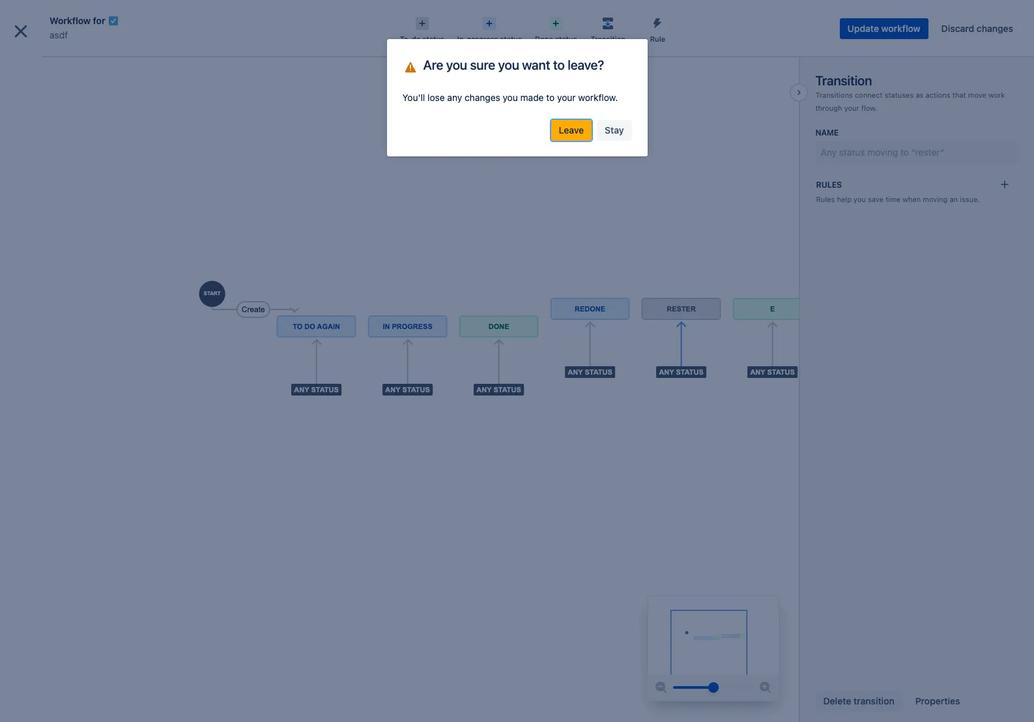Task type: locate. For each thing, give the bounding box(es) containing it.
asdf down asdf link
[[39, 57, 58, 68]]

0 vertical spatial to
[[554, 57, 565, 72]]

add rule image
[[1001, 179, 1011, 190]]

status right any
[[840, 147, 866, 158]]

0 horizontal spatial transition
[[591, 35, 626, 43]]

moving left an
[[924, 195, 948, 203]]

1 horizontal spatial changes
[[977, 23, 1014, 34]]

1 horizontal spatial moving
[[924, 195, 948, 203]]

status
[[423, 35, 445, 43], [501, 35, 522, 43], [556, 35, 577, 43], [840, 147, 866, 158]]

2 vertical spatial to
[[901, 147, 910, 158]]

0 vertical spatial your
[[558, 92, 576, 103]]

to left "rester"
[[901, 147, 910, 158]]

you
[[446, 57, 467, 72], [499, 57, 520, 72], [503, 92, 518, 103], [854, 195, 867, 203]]

0 vertical spatial transition
[[591, 35, 626, 43]]

0 vertical spatial changes
[[977, 23, 1014, 34]]

rules left help on the right of page
[[817, 195, 836, 203]]

zoom out image
[[654, 680, 670, 696]]

status down create button at the top of the page
[[501, 35, 522, 43]]

transitions
[[816, 91, 854, 99]]

create button
[[475, 7, 519, 28]]

transition for transition transitions connect statuses as actions that move work through your flow.
[[816, 73, 873, 88]]

your inside transition transitions connect statuses as actions that move work through your flow.
[[845, 104, 860, 112]]

any
[[448, 92, 462, 103]]

rules
[[817, 180, 842, 190], [817, 195, 836, 203]]

update workflow
[[848, 23, 921, 34]]

rule
[[651, 35, 666, 43]]

transition up 'transitions'
[[816, 73, 873, 88]]

to right want
[[554, 57, 565, 72]]

asdf down workflow
[[50, 29, 68, 40]]

update
[[848, 23, 880, 34]]

0 vertical spatial moving
[[868, 147, 899, 158]]

to-
[[400, 35, 412, 43]]

as
[[916, 91, 924, 99]]

asdf inside transition dialog
[[50, 29, 68, 40]]

do
[[412, 35, 421, 43]]

workflow
[[882, 23, 921, 34]]

discard changes button
[[934, 18, 1022, 39]]

help
[[838, 195, 852, 203]]

moving left "rester"
[[868, 147, 899, 158]]

0 vertical spatial rules
[[817, 180, 842, 190]]

done status
[[535, 35, 577, 43]]

1 vertical spatial moving
[[924, 195, 948, 203]]

done status button
[[529, 13, 584, 44]]

rules for rules help you save time when moving an issue.
[[817, 195, 836, 203]]

any status moving to "rester"
[[821, 147, 945, 158]]

transition
[[591, 35, 626, 43], [816, 73, 873, 88]]

in-progress status
[[458, 35, 522, 43]]

asdf
[[50, 29, 68, 40], [39, 57, 58, 68]]

1 horizontal spatial transition
[[816, 73, 873, 88]]

properties
[[916, 696, 961, 707]]

move
[[969, 91, 987, 99]]

primary element
[[8, 0, 787, 36]]

rules up help on the right of page
[[817, 180, 842, 190]]

are you sure you want to leave? dialog
[[387, 39, 648, 157]]

transition transitions connect statuses as actions that move work through your flow.
[[816, 73, 1006, 112]]

close workflow editor image
[[10, 21, 31, 42]]

changes right any
[[465, 92, 501, 103]]

jira software image
[[34, 10, 121, 26], [34, 10, 121, 26]]

your
[[558, 92, 576, 103], [845, 104, 860, 112]]

create
[[483, 12, 512, 23]]

are
[[424, 57, 444, 72]]

transition inside transition popup button
[[591, 35, 626, 43]]

your inside 'are you sure you want to leave?' dialog
[[558, 92, 576, 103]]

flow.
[[862, 104, 878, 112]]

1 vertical spatial your
[[845, 104, 860, 112]]

0 horizontal spatial changes
[[465, 92, 501, 103]]

1 vertical spatial changes
[[465, 92, 501, 103]]

to-do status
[[400, 35, 445, 43]]

1 vertical spatial rules
[[817, 195, 836, 203]]

properties button
[[908, 691, 969, 712]]

changes inside button
[[977, 23, 1014, 34]]

statuses
[[885, 91, 914, 99]]

to right "made"
[[547, 92, 555, 103]]

name
[[816, 128, 839, 138]]

to-do status button
[[394, 13, 451, 44]]

changes right discard
[[977, 23, 1014, 34]]

0 horizontal spatial your
[[558, 92, 576, 103]]

issue.
[[961, 195, 981, 203]]

to
[[554, 57, 565, 72], [547, 92, 555, 103], [901, 147, 910, 158]]

stay button
[[597, 120, 632, 141]]

status right the done
[[556, 35, 577, 43]]

rules for rules
[[817, 180, 842, 190]]

transition inside transition transitions connect statuses as actions that move work through your flow.
[[816, 73, 873, 88]]

rule button
[[633, 13, 683, 44]]

0 vertical spatial asdf
[[50, 29, 68, 40]]

"rester"
[[912, 147, 945, 158]]

you inside transition dialog
[[854, 195, 867, 203]]

you'll
[[403, 92, 425, 103]]

group
[[5, 241, 151, 311], [5, 241, 151, 276], [5, 276, 151, 311]]

1 vertical spatial to
[[547, 92, 555, 103]]

changes
[[977, 23, 1014, 34], [465, 92, 501, 103]]

1 horizontal spatial your
[[845, 104, 860, 112]]

time
[[886, 195, 901, 203]]

discard
[[942, 23, 975, 34]]

rules help you save time when moving an issue.
[[817, 195, 981, 203]]

you're in the workflow viewfinder, use the arrow keys to move it element
[[649, 597, 780, 675]]

1 rules from the top
[[817, 180, 842, 190]]

your left flow.
[[845, 104, 860, 112]]

want
[[522, 57, 551, 72]]

moving
[[868, 147, 899, 158], [924, 195, 948, 203]]

you right help on the right of page
[[854, 195, 867, 203]]

changes inside 'are you sure you want to leave?' dialog
[[465, 92, 501, 103]]

status right do
[[423, 35, 445, 43]]

workflow for
[[50, 15, 105, 26]]

1 vertical spatial transition
[[816, 73, 873, 88]]

done
[[535, 35, 554, 43]]

your left workflow.
[[558, 92, 576, 103]]

2 rules from the top
[[817, 195, 836, 203]]

delete transition button
[[816, 691, 903, 712]]

status inside popup button
[[556, 35, 577, 43]]

transition up leave?
[[591, 35, 626, 43]]



Task type: describe. For each thing, give the bounding box(es) containing it.
transition button
[[584, 13, 633, 44]]

to inside transition dialog
[[901, 147, 910, 158]]

update workflow button
[[840, 18, 929, 39]]

through
[[816, 104, 843, 112]]

leave button
[[551, 120, 592, 141]]

in-
[[458, 35, 468, 43]]

1 vertical spatial asdf
[[39, 57, 58, 68]]

an
[[950, 195, 959, 203]]

work
[[989, 91, 1006, 99]]

leave
[[559, 125, 584, 136]]

Search field
[[787, 7, 918, 28]]

asdf link
[[50, 27, 68, 43]]

lose
[[428, 92, 445, 103]]

that
[[953, 91, 967, 99]]

save
[[869, 195, 884, 203]]

0 horizontal spatial moving
[[868, 147, 899, 158]]

create banner
[[0, 0, 1035, 37]]

transition
[[854, 696, 895, 707]]

delete
[[824, 696, 852, 707]]

workflow
[[50, 15, 91, 26]]

in-progress status button
[[451, 13, 529, 44]]

leave?
[[568, 57, 605, 72]]

actions
[[926, 91, 951, 99]]

you left "made"
[[503, 92, 518, 103]]

you'll lose any changes you made to your workflow.
[[403, 92, 618, 103]]

transition dialog
[[0, 0, 1035, 723]]

any
[[821, 147, 837, 158]]

workflow.
[[579, 92, 618, 103]]

transition for transition
[[591, 35, 626, 43]]

Zoom level range field
[[674, 675, 755, 701]]

made
[[521, 92, 544, 103]]

when
[[903, 195, 921, 203]]

stay
[[605, 125, 624, 136]]

discard changes
[[942, 23, 1014, 34]]

for
[[93, 15, 105, 26]]

you right are
[[446, 57, 467, 72]]

warning image
[[403, 56, 418, 75]]

progress
[[468, 35, 499, 43]]

sure
[[470, 57, 496, 72]]

zoom in image
[[759, 680, 774, 696]]

you right the sure
[[499, 57, 520, 72]]

connect
[[856, 91, 883, 99]]

are you sure you want to leave?
[[424, 57, 605, 72]]

delete transition
[[824, 696, 895, 707]]



Task type: vqa. For each thing, say whether or not it's contained in the screenshot.
the changes
yes



